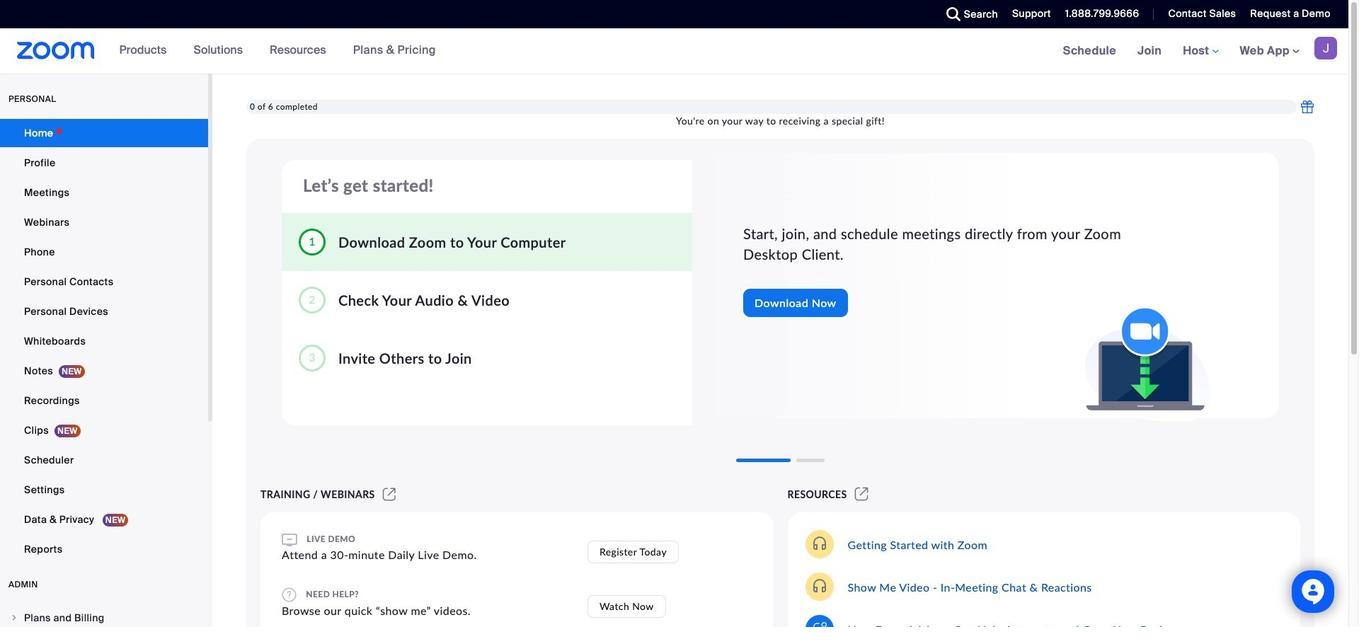 Task type: describe. For each thing, give the bounding box(es) containing it.
window new image
[[853, 488, 871, 501]]

meetings navigation
[[1052, 28, 1349, 74]]

window new image
[[381, 488, 398, 501]]

profile picture image
[[1315, 37, 1337, 59]]

product information navigation
[[109, 28, 447, 74]]

personal menu menu
[[0, 119, 208, 565]]

right image
[[10, 614, 18, 622]]



Task type: locate. For each thing, give the bounding box(es) containing it.
banner
[[0, 28, 1349, 74]]

menu item
[[0, 605, 208, 627]]

zoom logo image
[[17, 42, 95, 59]]



Task type: vqa. For each thing, say whether or not it's contained in the screenshot.
Personal Menu Menu
yes



